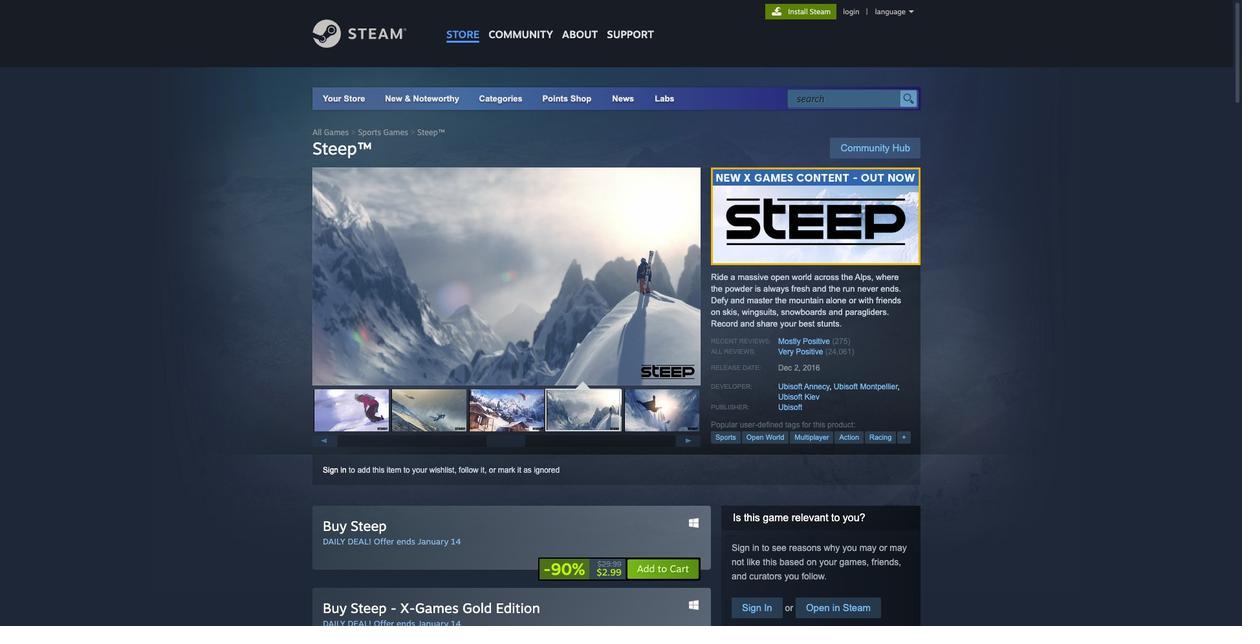 Task type: vqa. For each thing, say whether or not it's contained in the screenshot.
Buy Steep DAILY DEAL! Offer ends January 14
yes



Task type: describe. For each thing, give the bounding box(es) containing it.
the down always
[[775, 296, 787, 306]]

montpellier
[[861, 383, 898, 392]]

about link
[[558, 0, 603, 44]]

annecy
[[805, 383, 830, 392]]

game
[[763, 513, 789, 524]]

sign for sign in to add this item to your wishlist, follow it, or mark it as ignored
[[323, 466, 339, 475]]

to left add
[[349, 466, 355, 475]]

in for sign in to add this item to your wishlist, follow it, or mark it as ignored
[[341, 466, 347, 475]]

like
[[747, 557, 761, 568]]

1 vertical spatial you
[[785, 572, 800, 582]]

2 may from the left
[[890, 543, 907, 553]]

90%
[[551, 559, 586, 579]]

steam inside account menu navigation
[[810, 7, 831, 16]]

install steam
[[789, 7, 831, 16]]

-90%
[[544, 559, 586, 579]]

defined
[[758, 421, 784, 430]]

your inside sign in to see reasons why you may or may not like this based on your games, friends, and curators you follow.
[[820, 557, 837, 568]]

skis,
[[723, 307, 740, 317]]

search search field
[[798, 91, 898, 107]]

open world
[[747, 434, 785, 441]]

mark
[[498, 466, 516, 475]]

for
[[803, 421, 812, 430]]

the up defy
[[711, 284, 723, 294]]

ubisoft up ubisoft link
[[779, 393, 803, 402]]

popular user-defined tags for this product:
[[711, 421, 856, 430]]

ubisoft down ubisoft kiev link
[[779, 403, 803, 412]]

store
[[344, 94, 365, 104]]

friends,
[[872, 557, 902, 568]]

ubisoft right annecy
[[834, 383, 858, 392]]

offer
[[374, 537, 394, 547]]

|
[[867, 7, 868, 16]]

with
[[859, 296, 874, 306]]

as
[[524, 466, 532, 475]]

your store link
[[323, 94, 365, 104]]

in
[[765, 603, 773, 614]]

0 vertical spatial sports
[[358, 128, 381, 137]]

points shop
[[543, 94, 592, 104]]

$29.99 $2.99
[[597, 560, 622, 578]]

snowboards
[[782, 307, 827, 317]]

gold
[[463, 600, 492, 617]]

and down powder
[[731, 296, 745, 306]]

dec 2, 2016
[[779, 364, 821, 373]]

the up run
[[842, 273, 854, 282]]

sign in link
[[732, 598, 783, 619]]

racing link
[[866, 432, 897, 444]]

stunts.
[[818, 319, 842, 329]]

1 horizontal spatial sports
[[716, 434, 737, 441]]

open world link
[[742, 432, 789, 444]]

1 , from the left
[[830, 383, 832, 392]]

based
[[780, 557, 805, 568]]

points shop link
[[532, 87, 602, 110]]

sign in
[[742, 603, 773, 614]]

shop
[[571, 94, 592, 104]]

news
[[613, 94, 635, 104]]

open
[[771, 273, 790, 282]]

reviews: for mostly positive (275)
[[740, 338, 771, 345]]

curators
[[750, 572, 783, 582]]

where
[[877, 273, 899, 282]]

open for open world
[[747, 434, 764, 441]]

multiplayer link
[[791, 432, 834, 444]]

labs
[[655, 94, 675, 104]]

cart
[[670, 563, 689, 575]]

categories link
[[479, 94, 523, 104]]

this inside sign in to see reasons why you may or may not like this based on your games, friends, and curators you follow.
[[763, 557, 777, 568]]

noteworthy
[[413, 94, 460, 104]]

points
[[543, 94, 568, 104]]

sports link
[[711, 432, 741, 444]]

ubisoft montpellier link
[[834, 383, 898, 392]]

x-
[[401, 600, 415, 617]]

sign in to see reasons why you may or may not like this based on your games, friends, and curators you follow.
[[732, 543, 907, 582]]

mostly positive (275)
[[779, 337, 851, 346]]

or inside sign in to see reasons why you may or may not like this based on your games, friends, and curators you follow.
[[880, 543, 888, 553]]

the up alone
[[829, 284, 841, 294]]

paragliders.
[[846, 307, 890, 317]]

install steam link
[[766, 4, 837, 19]]

your inside the ride a massive open world across the alps, where the powder is always fresh and the run never ends. defy and master the mountain alone or with friends on skis, wingsuits, snowboards and paragliders. record and share your best stunts.
[[781, 319, 797, 329]]

sign for sign in
[[742, 603, 762, 614]]

ends.
[[881, 284, 902, 294]]

and down the wingsuits,
[[741, 319, 755, 329]]

add to cart link
[[627, 559, 700, 580]]

community hub link
[[831, 138, 921, 159]]

open in steam
[[807, 603, 871, 614]]

item
[[387, 466, 402, 475]]

release
[[711, 364, 741, 372]]

community hub
[[841, 142, 911, 153]]

kiev
[[805, 393, 820, 402]]

labs link
[[645, 87, 685, 110]]

language
[[876, 7, 906, 16]]

your
[[323, 94, 342, 104]]

multiplayer
[[795, 434, 830, 441]]

games for >
[[384, 128, 408, 137]]

to inside add to cart link
[[658, 563, 668, 575]]

to inside sign in to see reasons why you may or may not like this based on your games, friends, and curators you follow.
[[762, 543, 770, 553]]

2016
[[803, 364, 821, 373]]

add to cart
[[637, 563, 689, 575]]

or right in
[[783, 603, 796, 614]]

master
[[747, 296, 773, 306]]

mountain
[[790, 296, 824, 306]]

1 may from the left
[[860, 543, 877, 553]]

new & noteworthy
[[385, 94, 460, 104]]

user-
[[740, 421, 758, 430]]

categories
[[479, 94, 523, 104]]

follow.
[[802, 572, 827, 582]]

new & noteworthy link
[[385, 94, 460, 104]]

this right is
[[744, 513, 760, 524]]

never
[[858, 284, 879, 294]]

sign in to add this item to your wishlist, follow it, or mark it as ignored
[[323, 466, 560, 475]]



Task type: locate. For each thing, give the bounding box(es) containing it.
you up games,
[[843, 543, 858, 553]]

0 horizontal spatial your
[[412, 466, 428, 475]]

2 vertical spatial sign
[[742, 603, 762, 614]]

0 vertical spatial -
[[544, 559, 551, 579]]

in down sign in to see reasons why you may or may not like this based on your games, friends, and curators you follow.
[[833, 603, 841, 614]]

steep for x-
[[351, 600, 387, 617]]

$29.99
[[598, 560, 622, 569]]

0 horizontal spatial ,
[[830, 383, 832, 392]]

steep for deal!
[[351, 518, 387, 535]]

account menu navigation
[[766, 4, 921, 19]]

2 > from the left
[[411, 128, 415, 137]]

0 horizontal spatial all
[[313, 128, 322, 137]]

sports down the popular
[[716, 434, 737, 441]]

1 horizontal spatial you
[[843, 543, 858, 553]]

steep™
[[418, 128, 445, 137], [313, 138, 372, 159]]

is
[[733, 513, 741, 524]]

open for open in steam
[[807, 603, 830, 614]]

0 vertical spatial steep
[[351, 518, 387, 535]]

new
[[385, 94, 403, 104]]

steep
[[351, 518, 387, 535], [351, 600, 387, 617]]

ubisoft annecy link
[[779, 383, 830, 392]]

relevant
[[792, 513, 829, 524]]

always
[[764, 284, 790, 294]]

1 vertical spatial steep™
[[313, 138, 372, 159]]

1 vertical spatial -
[[391, 600, 397, 617]]

store link
[[442, 0, 484, 47]]

0 horizontal spatial steep™
[[313, 138, 372, 159]]

&
[[405, 94, 411, 104]]

to right item
[[404, 466, 410, 475]]

on
[[711, 307, 721, 317], [807, 557, 817, 568]]

to left the see
[[762, 543, 770, 553]]

very positive (24,061)
[[779, 348, 855, 357]]

login link
[[841, 7, 863, 16]]

recent
[[711, 338, 738, 345]]

ubisoft
[[779, 383, 803, 392], [834, 383, 858, 392], [779, 393, 803, 402], [779, 403, 803, 412]]

open
[[747, 434, 764, 441], [807, 603, 830, 614]]

buy for buy steep daily deal! offer ends january 14
[[323, 518, 347, 535]]

all for all games > sports games > steep™
[[313, 128, 322, 137]]

0 horizontal spatial games
[[324, 128, 349, 137]]

steep™ down noteworthy
[[418, 128, 445, 137]]

0 horizontal spatial steam
[[810, 7, 831, 16]]

on inside the ride a massive open world across the alps, where the powder is always fresh and the run never ends. defy and master the mountain alone or with friends on skis, wingsuits, snowboards and paragliders. record and share your best stunts.
[[711, 307, 721, 317]]

and inside sign in to see reasons why you may or may not like this based on your games, friends, and curators you follow.
[[732, 572, 747, 582]]

deal!
[[348, 537, 372, 547]]

2 horizontal spatial your
[[820, 557, 837, 568]]

on inside sign in to see reasons why you may or may not like this based on your games, friends, and curators you follow.
[[807, 557, 817, 568]]

1 vertical spatial steep
[[351, 600, 387, 617]]

in inside sign in to see reasons why you may or may not like this based on your games, friends, and curators you follow.
[[753, 543, 760, 553]]

buy
[[323, 518, 347, 535], [323, 600, 347, 617]]

positive down mostly positive (275) on the right of page
[[796, 348, 824, 357]]

in for open in steam
[[833, 603, 841, 614]]

sports games link
[[358, 128, 408, 137]]

positive up very positive (24,061)
[[803, 337, 831, 346]]

sign left in
[[742, 603, 762, 614]]

0 horizontal spatial on
[[711, 307, 721, 317]]

powder
[[725, 284, 753, 294]]

add
[[637, 563, 655, 575]]

to
[[349, 466, 355, 475], [404, 466, 410, 475], [832, 513, 841, 524], [762, 543, 770, 553], [658, 563, 668, 575]]

and down alone
[[829, 307, 843, 317]]

1 vertical spatial on
[[807, 557, 817, 568]]

0 horizontal spatial may
[[860, 543, 877, 553]]

dec
[[779, 364, 793, 373]]

this right add
[[373, 466, 385, 475]]

your down why
[[820, 557, 837, 568]]

may up friends,
[[890, 543, 907, 553]]

community
[[841, 142, 890, 153]]

1 horizontal spatial in
[[753, 543, 760, 553]]

recent reviews:
[[711, 338, 771, 345]]

steep left x-
[[351, 600, 387, 617]]

and down across
[[813, 284, 827, 294]]

open down follow.
[[807, 603, 830, 614]]

login
[[844, 7, 860, 16]]

games for -
[[415, 600, 459, 617]]

None search field
[[788, 89, 919, 108]]

1 horizontal spatial may
[[890, 543, 907, 553]]

1 horizontal spatial steam
[[843, 603, 871, 614]]

(24,061)
[[826, 348, 855, 357]]

open down user-
[[747, 434, 764, 441]]

or up friends,
[[880, 543, 888, 553]]

friends
[[877, 296, 902, 306]]

reviews: down the 'recent reviews:'
[[724, 348, 756, 355]]

0 horizontal spatial >
[[351, 128, 356, 137]]

is
[[755, 284, 761, 294]]

0 horizontal spatial you
[[785, 572, 800, 582]]

1 vertical spatial sports
[[716, 434, 737, 441]]

you down based
[[785, 572, 800, 582]]

1 horizontal spatial >
[[411, 128, 415, 137]]

1 vertical spatial your
[[412, 466, 428, 475]]

reviews: down share
[[740, 338, 771, 345]]

0 vertical spatial all
[[313, 128, 322, 137]]

1 vertical spatial positive
[[796, 348, 824, 357]]

reviews: for very positive (24,061)
[[724, 348, 756, 355]]

0 vertical spatial positive
[[803, 337, 831, 346]]

support
[[607, 28, 654, 41]]

sign for sign in to see reasons why you may or may not like this based on your games, friends, and curators you follow.
[[732, 543, 750, 553]]

mostly
[[779, 337, 801, 346]]

link to the steam homepage image
[[313, 19, 427, 48]]

- left $29.99 $2.99
[[544, 559, 551, 579]]

+
[[903, 434, 907, 441]]

-
[[544, 559, 551, 579], [391, 600, 397, 617]]

games left gold
[[415, 600, 459, 617]]

ignored
[[534, 466, 560, 475]]

very
[[779, 348, 794, 357]]

your left wishlist,
[[412, 466, 428, 475]]

buy for buy steep - x-games gold edition
[[323, 600, 347, 617]]

all games > sports games > steep™
[[313, 128, 445, 137]]

your store
[[323, 94, 365, 104]]

2 buy from the top
[[323, 600, 347, 617]]

in left add
[[341, 466, 347, 475]]

0 vertical spatial in
[[341, 466, 347, 475]]

0 horizontal spatial open
[[747, 434, 764, 441]]

positive for mostly positive
[[803, 337, 831, 346]]

a
[[731, 273, 736, 282]]

or right it,
[[489, 466, 496, 475]]

massive
[[738, 273, 769, 282]]

1 vertical spatial buy
[[323, 600, 347, 617]]

wingsuits,
[[742, 307, 779, 317]]

2 horizontal spatial in
[[833, 603, 841, 614]]

this
[[814, 421, 826, 430], [373, 466, 385, 475], [744, 513, 760, 524], [763, 557, 777, 568]]

sports down store
[[358, 128, 381, 137]]

global menu navigation
[[442, 0, 659, 47]]

and down not
[[732, 572, 747, 582]]

your up mostly
[[781, 319, 797, 329]]

across
[[815, 273, 840, 282]]

community link
[[484, 0, 558, 47]]

tags
[[786, 421, 800, 430]]

alps,
[[855, 273, 874, 282]]

steep™ down all games 'link'
[[313, 138, 372, 159]]

this right for
[[814, 421, 826, 430]]

$2.99
[[597, 567, 622, 578]]

steep inside buy steep daily deal! offer ends january 14
[[351, 518, 387, 535]]

1 horizontal spatial -
[[544, 559, 551, 579]]

steep™ link
[[418, 128, 445, 137]]

product:
[[828, 421, 856, 430]]

> left steep™ link
[[411, 128, 415, 137]]

your
[[781, 319, 797, 329], [412, 466, 428, 475], [820, 557, 837, 568]]

0 horizontal spatial in
[[341, 466, 347, 475]]

buy inside buy steep daily deal! offer ends january 14
[[323, 518, 347, 535]]

2 vertical spatial your
[[820, 557, 837, 568]]

to left the you?
[[832, 513, 841, 524]]

reviews:
[[740, 338, 771, 345], [724, 348, 756, 355]]

on down defy
[[711, 307, 721, 317]]

on up follow.
[[807, 557, 817, 568]]

1 vertical spatial reviews:
[[724, 348, 756, 355]]

0 vertical spatial open
[[747, 434, 764, 441]]

sign inside sign in to see reasons why you may or may not like this based on your games, friends, and curators you follow.
[[732, 543, 750, 553]]

- left x-
[[391, 600, 397, 617]]

1 steep from the top
[[351, 518, 387, 535]]

1 vertical spatial in
[[753, 543, 760, 553]]

1 horizontal spatial open
[[807, 603, 830, 614]]

all reviews:
[[711, 348, 756, 355]]

steam down games,
[[843, 603, 871, 614]]

0 vertical spatial you
[[843, 543, 858, 553]]

login | language
[[844, 7, 906, 16]]

14
[[451, 537, 461, 547]]

2 vertical spatial in
[[833, 603, 841, 614]]

games down new
[[384, 128, 408, 137]]

may up games,
[[860, 543, 877, 553]]

ends
[[397, 537, 416, 547]]

publisher:
[[711, 404, 750, 411]]

1 vertical spatial sign
[[732, 543, 750, 553]]

why
[[824, 543, 840, 553]]

in for sign in to see reasons why you may or may not like this based on your games, friends, and curators you follow.
[[753, 543, 760, 553]]

2 horizontal spatial games
[[415, 600, 459, 617]]

popular
[[711, 421, 738, 430]]

0 vertical spatial steep™
[[418, 128, 445, 137]]

1 horizontal spatial on
[[807, 557, 817, 568]]

it
[[518, 466, 522, 475]]

racing
[[870, 434, 892, 441]]

follow
[[459, 466, 479, 475]]

in up like
[[753, 543, 760, 553]]

2 , from the left
[[898, 383, 900, 392]]

or inside the ride a massive open world across the alps, where the powder is always fresh and the run never ends. defy and master the mountain alone or with friends on skis, wingsuits, snowboards and paragliders. record and share your best stunts.
[[849, 296, 857, 306]]

games down your
[[324, 128, 349, 137]]

0 vertical spatial sign
[[323, 466, 339, 475]]

this up curators
[[763, 557, 777, 568]]

0 horizontal spatial sports
[[358, 128, 381, 137]]

edition
[[496, 600, 540, 617]]

0 vertical spatial steam
[[810, 7, 831, 16]]

1 buy from the top
[[323, 518, 347, 535]]

2 steep from the top
[[351, 600, 387, 617]]

1 horizontal spatial ,
[[898, 383, 900, 392]]

1 > from the left
[[351, 128, 356, 137]]

1 vertical spatial steam
[[843, 603, 871, 614]]

> right all games 'link'
[[351, 128, 356, 137]]

ride a massive open world across the alps, where the powder is always fresh and the run never ends. defy and master the mountain alone or with friends on skis, wingsuits, snowboards and paragliders. record and share your best stunts.
[[711, 273, 902, 329]]

defy
[[711, 296, 729, 306]]

sign left add
[[323, 466, 339, 475]]

,
[[830, 383, 832, 392], [898, 383, 900, 392]]

0 vertical spatial buy
[[323, 518, 347, 535]]

community
[[489, 28, 553, 41]]

sign up not
[[732, 543, 750, 553]]

steam right the install on the right
[[810, 7, 831, 16]]

0 horizontal spatial -
[[391, 600, 397, 617]]

record
[[711, 319, 739, 329]]

is this game relevant to you?
[[733, 513, 866, 524]]

all for all reviews:
[[711, 348, 723, 355]]

positive for very positive
[[796, 348, 824, 357]]

all games link
[[313, 128, 349, 137]]

1 horizontal spatial your
[[781, 319, 797, 329]]

date:
[[743, 364, 762, 372]]

not
[[732, 557, 745, 568]]

1 horizontal spatial games
[[384, 128, 408, 137]]

steep up "deal!"
[[351, 518, 387, 535]]

ubisoft up ubisoft kiev link
[[779, 383, 803, 392]]

1 horizontal spatial all
[[711, 348, 723, 355]]

1 vertical spatial open
[[807, 603, 830, 614]]

0 vertical spatial your
[[781, 319, 797, 329]]

and
[[813, 284, 827, 294], [731, 296, 745, 306], [829, 307, 843, 317], [741, 319, 755, 329], [732, 572, 747, 582]]

1 vertical spatial all
[[711, 348, 723, 355]]

0 vertical spatial on
[[711, 307, 721, 317]]

or down run
[[849, 296, 857, 306]]

about
[[562, 28, 598, 41]]

to right add
[[658, 563, 668, 575]]

1 horizontal spatial steep™
[[418, 128, 445, 137]]

0 vertical spatial reviews:
[[740, 338, 771, 345]]



